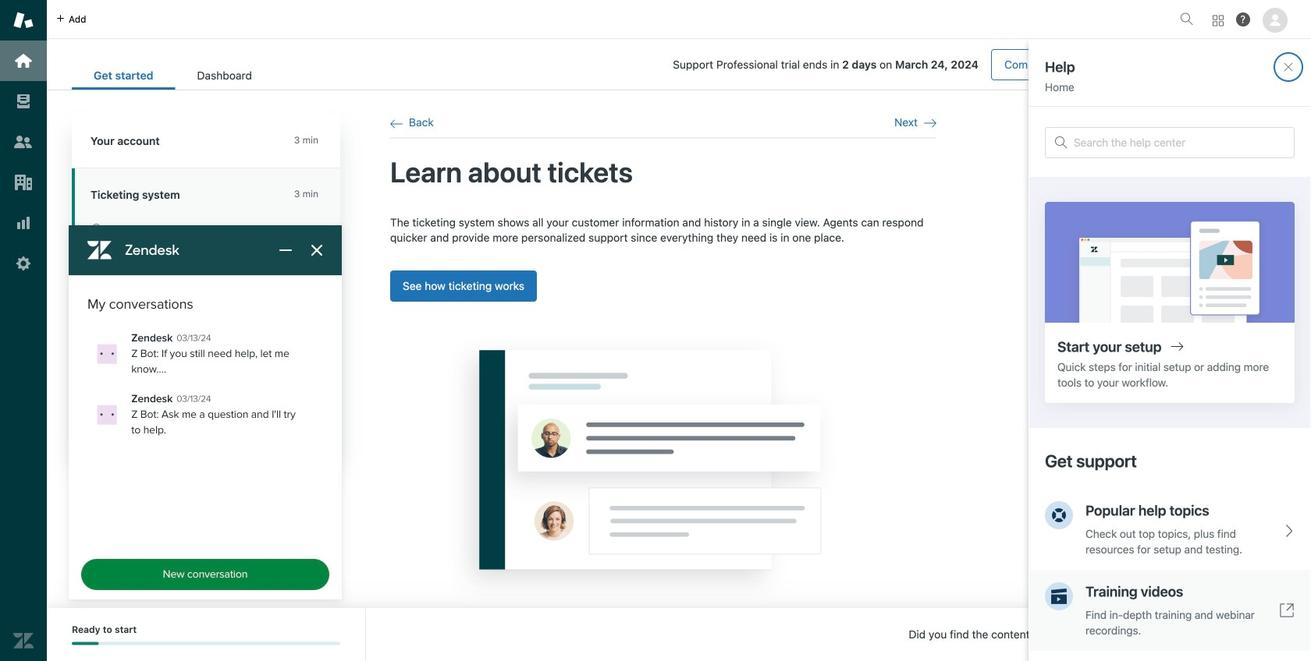 Task type: locate. For each thing, give the bounding box(es) containing it.
3 heading from the top
[[72, 342, 340, 396]]

zendesk products image
[[1213, 15, 1224, 26]]

2 heading from the top
[[72, 288, 340, 342]]

progress bar
[[72, 643, 340, 646]]

organizations image
[[13, 173, 34, 193]]

tab list
[[72, 61, 274, 90]]

zendesk support image
[[13, 10, 34, 30]]

tab
[[175, 61, 274, 90]]

1 heading from the top
[[72, 115, 340, 169]]

views image
[[13, 91, 34, 112]]

customers image
[[13, 132, 34, 152]]

get help image
[[1236, 12, 1250, 27]]

heading
[[72, 115, 340, 169], [72, 288, 340, 342], [72, 342, 340, 396], [72, 396, 340, 453]]



Task type: describe. For each thing, give the bounding box(es) containing it.
admin image
[[13, 254, 34, 274]]

reporting image
[[13, 213, 34, 233]]

get started image
[[13, 51, 34, 71]]

zendesk image
[[13, 631, 34, 652]]

4 heading from the top
[[72, 396, 340, 453]]

March 24, 2024 text field
[[895, 58, 979, 71]]

main element
[[0, 0, 47, 662]]



Task type: vqa. For each thing, say whether or not it's contained in the screenshot.
Draft mode IMAGE
no



